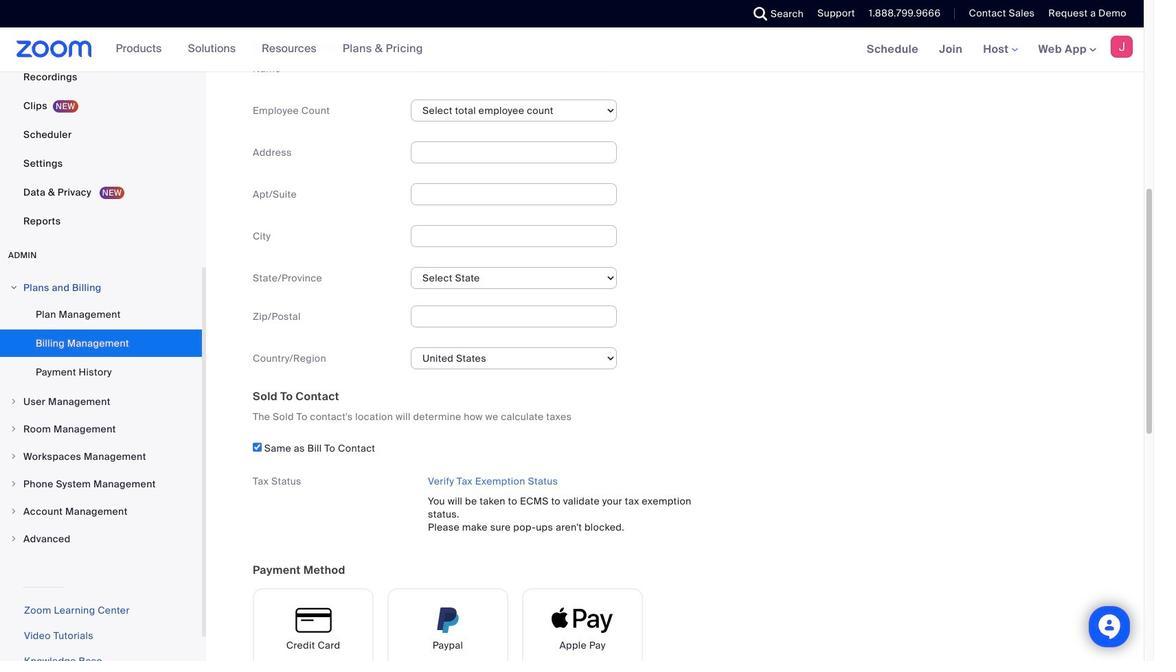 Task type: vqa. For each thing, say whether or not it's contained in the screenshot.
1st right image from the bottom of the Admin Menu menu
yes



Task type: locate. For each thing, give the bounding box(es) containing it.
zoom logo image
[[16, 41, 92, 58]]

3 right image from the top
[[10, 535, 18, 543]]

5 menu item from the top
[[0, 471, 202, 497]]

right image
[[10, 398, 18, 406], [10, 480, 18, 488], [10, 535, 18, 543]]

7 menu item from the top
[[0, 526, 202, 552]]

None text field
[[411, 0, 617, 16], [411, 47, 617, 69], [411, 225, 617, 247], [411, 0, 617, 16], [411, 47, 617, 69], [411, 225, 617, 247]]

banner
[[0, 27, 1144, 72]]

2 right image from the top
[[10, 425, 18, 434]]

2 right image from the top
[[10, 480, 18, 488]]

meetings navigation
[[857, 27, 1144, 72]]

side navigation navigation
[[0, 0, 206, 662]]

1 vertical spatial right image
[[10, 480, 18, 488]]

menu
[[0, 301, 202, 387]]

right image
[[10, 284, 18, 292], [10, 425, 18, 434], [10, 453, 18, 461], [10, 508, 18, 516]]

menu item
[[0, 275, 202, 301], [0, 389, 202, 415], [0, 416, 202, 442], [0, 444, 202, 470], [0, 471, 202, 497], [0, 499, 202, 525], [0, 526, 202, 552]]

None text field
[[411, 141, 617, 163], [411, 183, 617, 205], [411, 306, 617, 328], [411, 141, 617, 163], [411, 183, 617, 205], [411, 306, 617, 328]]

4 menu item from the top
[[0, 444, 202, 470]]

product information navigation
[[106, 27, 433, 71]]

1 right image from the top
[[10, 398, 18, 406]]

0 vertical spatial right image
[[10, 398, 18, 406]]

None checkbox
[[253, 443, 262, 452]]

profile picture image
[[1111, 36, 1133, 58]]

2 vertical spatial right image
[[10, 535, 18, 543]]



Task type: describe. For each thing, give the bounding box(es) containing it.
admin menu menu
[[0, 275, 202, 554]]

3 right image from the top
[[10, 453, 18, 461]]

3 menu item from the top
[[0, 416, 202, 442]]

right image for seventh menu item from the top of the admin menu menu
[[10, 535, 18, 543]]

right image for 5th menu item
[[10, 480, 18, 488]]

1 right image from the top
[[10, 284, 18, 292]]

6 menu item from the top
[[0, 499, 202, 525]]

right image for second menu item from the top
[[10, 398, 18, 406]]

1 menu item from the top
[[0, 275, 202, 301]]

personal menu menu
[[0, 0, 202, 236]]

2 menu item from the top
[[0, 389, 202, 415]]

4 right image from the top
[[10, 508, 18, 516]]



